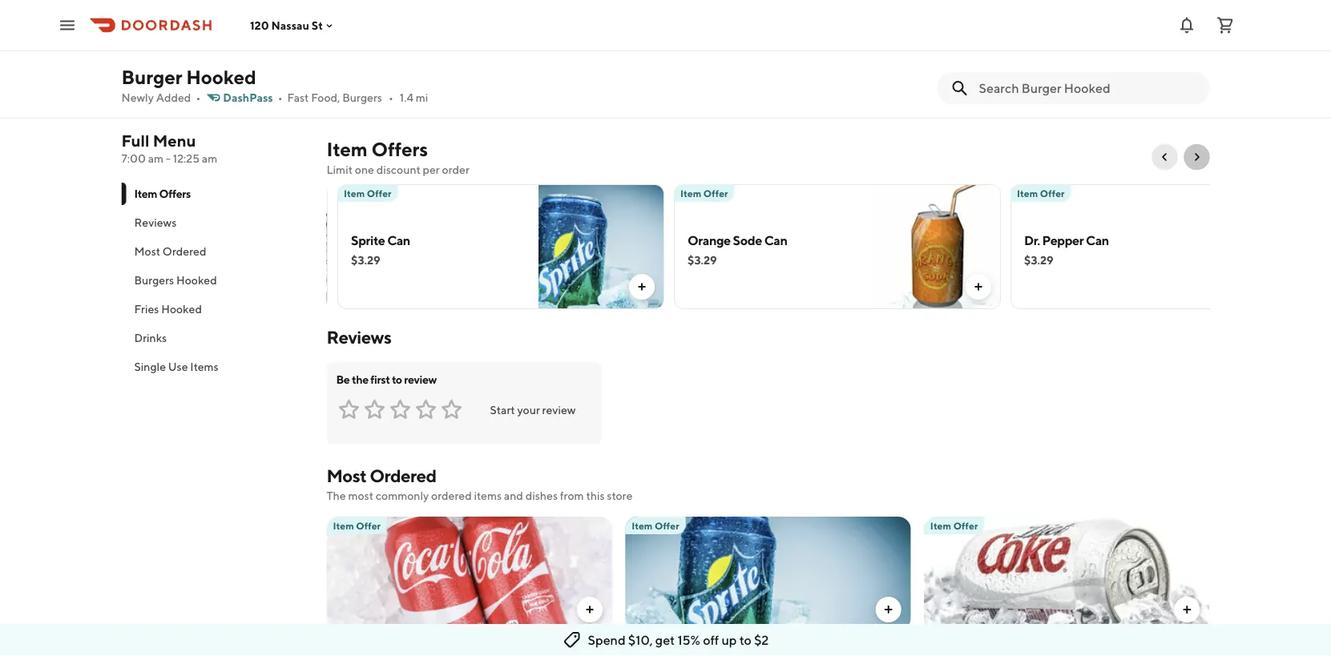 Task type: describe. For each thing, give the bounding box(es) containing it.
menu
[[153, 131, 196, 150]]

per
[[423, 163, 440, 176]]

$10,
[[628, 633, 653, 648]]

coke can image
[[327, 517, 613, 631]]

order
[[442, 163, 470, 176]]

40% off first 2 orders up to $10 off with 40welcome, valid on subtotals $15
[[352, 44, 696, 81]]

drinks button
[[121, 324, 307, 353]]

can inside orange sode can $3.29
[[764, 233, 788, 248]]

hooked for fries hooked
[[161, 303, 202, 316]]

burgers hooked
[[134, 274, 217, 287]]

get
[[656, 633, 675, 648]]

single use items
[[134, 360, 219, 374]]

12:25
[[173, 152, 200, 165]]

can inside dr. pepper can $3.29
[[1086, 233, 1109, 248]]

and
[[504, 489, 523, 503]]

1 am from the left
[[148, 152, 164, 165]]

full
[[121, 131, 150, 150]]

fries hooked button
[[121, 295, 307, 324]]

120 nassau st
[[250, 19, 323, 32]]

$3.29 for dr. pepper can
[[1024, 254, 1054, 267]]

from
[[560, 489, 584, 503]]

spend
[[588, 633, 626, 648]]

to for spend
[[740, 633, 752, 648]]

food,
[[311, 91, 340, 104]]

ordered for most ordered the most commonly ordered items and dishes from this store
[[370, 466, 436, 487]]

map region
[[333, 0, 1331, 64]]

dashpass
[[223, 91, 273, 104]]

hooked for burgers hooked
[[176, 274, 217, 287]]

reviews link
[[327, 327, 391, 348]]

1 vertical spatial diet coke can image
[[924, 517, 1210, 631]]

newly added •
[[121, 91, 201, 104]]

most for most ordered
[[134, 245, 160, 258]]

your
[[517, 404, 540, 417]]

hooked for burger hooked
[[186, 65, 256, 88]]

1 • from the left
[[196, 91, 201, 104]]

1 horizontal spatial review
[[542, 404, 576, 417]]

0 vertical spatial review
[[404, 373, 437, 386]]

limit
[[327, 163, 353, 176]]

one
[[355, 163, 374, 176]]

reviews inside button
[[134, 216, 177, 229]]

first for 2
[[405, 44, 430, 61]]

store
[[607, 489, 633, 503]]

dashpass •
[[223, 91, 283, 104]]

most
[[348, 489, 374, 503]]

2 • from the left
[[278, 91, 283, 104]]

this
[[586, 489, 605, 503]]

add item to cart image
[[584, 604, 597, 616]]

be the first to review
[[336, 373, 437, 386]]

0 items, open order cart image
[[1216, 16, 1235, 35]]

start your review
[[490, 404, 576, 417]]

2 horizontal spatial off
[[703, 633, 719, 648]]

burgers hooked button
[[121, 266, 307, 295]]

pepper
[[1043, 233, 1084, 248]]

fries
[[134, 303, 159, 316]]

fries hooked
[[134, 303, 202, 316]]

subtotals
[[404, 63, 462, 81]]

next button of carousel image
[[1191, 151, 1204, 164]]

single use items button
[[121, 353, 307, 382]]

first for to
[[371, 373, 390, 386]]

be
[[336, 373, 350, 386]]

1 coke from the left
[[327, 640, 357, 655]]

$3.29 inside sprite can $3.29
[[351, 254, 381, 267]]

fast
[[287, 91, 309, 104]]

0 horizontal spatial off
[[384, 44, 402, 61]]

sprite can $3.29
[[351, 233, 410, 267]]

sprite can image
[[625, 517, 911, 631]]

with
[[567, 44, 595, 61]]

1 horizontal spatial off
[[547, 44, 565, 61]]

use
[[168, 360, 188, 374]]

the
[[352, 373, 369, 386]]

most ordered
[[134, 245, 206, 258]]

orange
[[688, 233, 731, 248]]

most ordered button
[[121, 237, 307, 266]]

full menu 7:00 am - 12:25 am
[[121, 131, 217, 165]]

commonly
[[376, 489, 429, 503]]

2 coke from the left
[[951, 640, 981, 655]]

sode
[[733, 233, 762, 248]]

item inside item offers limit one discount per order
[[327, 137, 368, 160]]

notification bell image
[[1178, 16, 1197, 35]]

open menu image
[[58, 16, 77, 35]]

15%
[[678, 633, 701, 648]]

discount
[[376, 163, 421, 176]]

offers for item offers
[[159, 187, 191, 200]]

2
[[432, 44, 440, 61]]

3 • from the left
[[389, 91, 393, 104]]

most ordered the most commonly ordered items and dishes from this store
[[327, 466, 633, 503]]

40welcome,
[[598, 44, 696, 61]]



Task type: locate. For each thing, give the bounding box(es) containing it.
sprite inside sprite can $3.29
[[351, 233, 385, 248]]

1 vertical spatial review
[[542, 404, 576, 417]]

offers up discount
[[371, 137, 428, 160]]

to left $2
[[740, 633, 752, 648]]

to
[[505, 44, 518, 61], [392, 373, 402, 386], [740, 633, 752, 648]]

burgers inside button
[[134, 274, 174, 287]]

burgers
[[342, 91, 382, 104], [134, 274, 174, 287]]

item offers heading
[[327, 136, 428, 162]]

hooked down most ordered button
[[176, 274, 217, 287]]

valid
[[352, 63, 382, 81]]

1 vertical spatial reviews
[[327, 327, 391, 348]]

off
[[384, 44, 402, 61], [547, 44, 565, 61], [703, 633, 719, 648]]

can inside sprite can $3.29
[[387, 233, 410, 248]]

1 vertical spatial offers
[[159, 187, 191, 200]]

mi
[[416, 91, 428, 104]]

review right your
[[542, 404, 576, 417]]

• down the burger hooked
[[196, 91, 201, 104]]

diet
[[924, 640, 948, 655]]

0 vertical spatial ordered
[[163, 245, 206, 258]]

up for off
[[722, 633, 737, 648]]

0 horizontal spatial •
[[196, 91, 201, 104]]

ordered
[[163, 245, 206, 258], [370, 466, 436, 487]]

to left the $10
[[505, 44, 518, 61]]

•
[[196, 91, 201, 104], [278, 91, 283, 104], [389, 91, 393, 104]]

0 horizontal spatial most
[[134, 245, 160, 258]]

burger hooked
[[121, 65, 256, 88]]

1 horizontal spatial up
[[722, 633, 737, 648]]

hooked inside burgers hooked button
[[176, 274, 217, 287]]

1 horizontal spatial am
[[202, 152, 217, 165]]

ordered inside button
[[163, 245, 206, 258]]

coke
[[327, 640, 357, 655], [951, 640, 981, 655]]

0 horizontal spatial $3.29
[[351, 254, 381, 267]]

item offers
[[134, 187, 191, 200]]

• left 1.4 in the left top of the page
[[389, 91, 393, 104]]

2 horizontal spatial $3.29
[[1024, 254, 1054, 267]]

items
[[190, 360, 219, 374]]

1 $3.29 from the left
[[351, 254, 381, 267]]

reviews button
[[121, 208, 307, 237]]

2 horizontal spatial to
[[740, 633, 752, 648]]

0 horizontal spatial sprite
[[351, 233, 385, 248]]

1 horizontal spatial first
[[405, 44, 430, 61]]

most for most ordered the most commonly ordered items and dishes from this store
[[327, 466, 367, 487]]

diet coke can
[[924, 640, 1006, 655]]

hooked
[[186, 65, 256, 88], [176, 274, 217, 287], [161, 303, 202, 316]]

1 vertical spatial burgers
[[134, 274, 174, 287]]

ordered up burgers hooked
[[163, 245, 206, 258]]

up inside 40% off first 2 orders up to $10 off with 40welcome, valid on subtotals $15
[[486, 44, 503, 61]]

to inside 40% off first 2 orders up to $10 off with 40welcome, valid on subtotals $15
[[505, 44, 518, 61]]

0 horizontal spatial reviews
[[134, 216, 177, 229]]

start
[[490, 404, 515, 417]]

ordered inside most ordered the most commonly ordered items and dishes from this store
[[370, 466, 436, 487]]

1 horizontal spatial offers
[[371, 137, 428, 160]]

$3.29 down orange
[[688, 254, 717, 267]]

0 vertical spatial to
[[505, 44, 518, 61]]

hooked inside fries hooked button
[[161, 303, 202, 316]]

orders
[[443, 44, 483, 61]]

$3.29 inside dr. pepper can $3.29
[[1024, 254, 1054, 267]]

1 horizontal spatial diet coke can image
[[924, 517, 1210, 631]]

burgers up the fries
[[134, 274, 174, 287]]

am left -
[[148, 152, 164, 165]]

dr. pepper can $3.29
[[1024, 233, 1109, 267]]

1 horizontal spatial $3.29
[[688, 254, 717, 267]]

0 horizontal spatial diet coke can image
[[293, 274, 328, 309]]

1 horizontal spatial •
[[278, 91, 283, 104]]

most inside button
[[134, 245, 160, 258]]

3 $3.29 from the left
[[1024, 254, 1054, 267]]

nassau
[[271, 19, 309, 32]]

items
[[474, 489, 502, 503]]

0 vertical spatial up
[[486, 44, 503, 61]]

2 horizontal spatial •
[[389, 91, 393, 104]]

previous button of carousel image
[[1159, 151, 1172, 164]]

1 horizontal spatial most
[[327, 466, 367, 487]]

120 nassau st button
[[250, 19, 336, 32]]

1 horizontal spatial coke
[[951, 640, 981, 655]]

on
[[385, 63, 401, 81]]

0 vertical spatial hooked
[[186, 65, 256, 88]]

1 horizontal spatial sprite
[[625, 640, 659, 655]]

$2
[[754, 633, 769, 648]]

2 am from the left
[[202, 152, 217, 165]]

spend $10, get 15% off up to $2
[[588, 633, 769, 648]]

-
[[166, 152, 171, 165]]

1 vertical spatial hooked
[[176, 274, 217, 287]]

$3.29 for orange sode can
[[688, 254, 717, 267]]

reviews
[[134, 216, 177, 229], [327, 327, 391, 348]]

reviews up the on the left of page
[[327, 327, 391, 348]]

1 vertical spatial most
[[327, 466, 367, 487]]

most up burgers hooked
[[134, 245, 160, 258]]

sprite can
[[625, 640, 685, 655]]

up left $2
[[722, 633, 737, 648]]

to for 40%
[[505, 44, 518, 61]]

$3.29 inside orange sode can $3.29
[[688, 254, 717, 267]]

0 horizontal spatial offers
[[159, 187, 191, 200]]

am
[[148, 152, 164, 165], [202, 152, 217, 165]]

am right 12:25
[[202, 152, 217, 165]]

fast food, burgers • 1.4 mi
[[287, 91, 428, 104]]

dishes
[[526, 489, 558, 503]]

1 vertical spatial up
[[722, 633, 737, 648]]

2 vertical spatial hooked
[[161, 303, 202, 316]]

0 vertical spatial burgers
[[342, 91, 382, 104]]

1 horizontal spatial ordered
[[370, 466, 436, 487]]

most up the
[[327, 466, 367, 487]]

the
[[327, 489, 346, 503]]

coke can
[[327, 640, 382, 655]]

0 horizontal spatial up
[[486, 44, 503, 61]]

0 horizontal spatial burgers
[[134, 274, 174, 287]]

0 vertical spatial offers
[[371, 137, 428, 160]]

1 horizontal spatial reviews
[[327, 327, 391, 348]]

0 vertical spatial diet coke can image
[[293, 274, 328, 309]]

up up $15
[[486, 44, 503, 61]]

offers down -
[[159, 187, 191, 200]]

0 horizontal spatial to
[[392, 373, 402, 386]]

up for orders
[[486, 44, 503, 61]]

ordered for most ordered
[[163, 245, 206, 258]]

first right the on the left of page
[[371, 373, 390, 386]]

sprite for sprite can $3.29
[[351, 233, 385, 248]]

dr.
[[1024, 233, 1040, 248]]

most inside most ordered the most commonly ordered items and dishes from this store
[[327, 466, 367, 487]]

can
[[387, 233, 410, 248], [764, 233, 788, 248], [1086, 233, 1109, 248], [359, 640, 382, 655], [662, 640, 685, 655], [983, 640, 1006, 655]]

offers
[[371, 137, 428, 160], [159, 187, 191, 200]]

burger
[[121, 65, 182, 88]]

sprite for sprite can
[[625, 640, 659, 655]]

0 horizontal spatial first
[[371, 373, 390, 386]]

0 vertical spatial reviews
[[134, 216, 177, 229]]

item
[[327, 137, 368, 160], [134, 187, 157, 200], [344, 188, 365, 199], [681, 188, 702, 199], [1017, 188, 1038, 199], [333, 520, 354, 531], [632, 520, 653, 531], [931, 520, 952, 531]]

burgers down "valid"
[[342, 91, 382, 104]]

120
[[250, 19, 269, 32]]

Item Search search field
[[979, 79, 1197, 97]]

off right '15%'
[[703, 633, 719, 648]]

single
[[134, 360, 166, 374]]

added
[[156, 91, 191, 104]]

0 vertical spatial most
[[134, 245, 160, 258]]

review right the on the left of page
[[404, 373, 437, 386]]

0 vertical spatial first
[[405, 44, 430, 61]]

2 vertical spatial to
[[740, 633, 752, 648]]

$3.29 down dr.
[[1024, 254, 1054, 267]]

hooked up dashpass in the left of the page
[[186, 65, 256, 88]]

offers for item offers limit one discount per order
[[371, 137, 428, 160]]

1 horizontal spatial burgers
[[342, 91, 382, 104]]

offer
[[367, 188, 392, 199], [704, 188, 728, 199], [1040, 188, 1065, 199], [356, 520, 381, 531], [655, 520, 680, 531], [954, 520, 978, 531]]

1 vertical spatial first
[[371, 373, 390, 386]]

ordered up "commonly"
[[370, 466, 436, 487]]

$3.29
[[351, 254, 381, 267], [688, 254, 717, 267], [1024, 254, 1054, 267]]

off up on
[[384, 44, 402, 61]]

item offers limit one discount per order
[[327, 137, 470, 176]]

• left fast
[[278, 91, 283, 104]]

1 vertical spatial ordered
[[370, 466, 436, 487]]

$15
[[465, 63, 487, 81]]

first left 2
[[405, 44, 430, 61]]

reviews down item offers
[[134, 216, 177, 229]]

0 vertical spatial sprite
[[351, 233, 385, 248]]

newly
[[121, 91, 154, 104]]

to right the on the left of page
[[392, 373, 402, 386]]

add item to cart image
[[636, 281, 648, 293], [972, 281, 985, 293], [882, 604, 895, 616], [1181, 604, 1194, 616]]

1 vertical spatial sprite
[[625, 640, 659, 655]]

40%
[[352, 44, 382, 61]]

7:00
[[121, 152, 146, 165]]

sprite
[[351, 233, 385, 248], [625, 640, 659, 655]]

ordered
[[431, 489, 472, 503]]

review
[[404, 373, 437, 386], [542, 404, 576, 417]]

1 vertical spatial to
[[392, 373, 402, 386]]

st
[[312, 19, 323, 32]]

hooked down burgers hooked
[[161, 303, 202, 316]]

1 horizontal spatial to
[[505, 44, 518, 61]]

select promotional banner element
[[720, 91, 816, 120]]

1.4
[[400, 91, 414, 104]]

orange sode can $3.29
[[688, 233, 788, 267]]

first inside 40% off first 2 orders up to $10 off with 40welcome, valid on subtotals $15
[[405, 44, 430, 61]]

drinks
[[134, 331, 167, 345]]

$3.29 up reviews link
[[351, 254, 381, 267]]

off right the $10
[[547, 44, 565, 61]]

0 horizontal spatial review
[[404, 373, 437, 386]]

first
[[405, 44, 430, 61], [371, 373, 390, 386]]

offers inside item offers limit one discount per order
[[371, 137, 428, 160]]

0 horizontal spatial ordered
[[163, 245, 206, 258]]

0 horizontal spatial coke
[[327, 640, 357, 655]]

$10
[[521, 44, 544, 61]]

2 $3.29 from the left
[[688, 254, 717, 267]]

up
[[486, 44, 503, 61], [722, 633, 737, 648]]

0 horizontal spatial am
[[148, 152, 164, 165]]

diet coke can image
[[293, 274, 328, 309], [924, 517, 1210, 631]]



Task type: vqa. For each thing, say whether or not it's contained in the screenshot.
TO
yes



